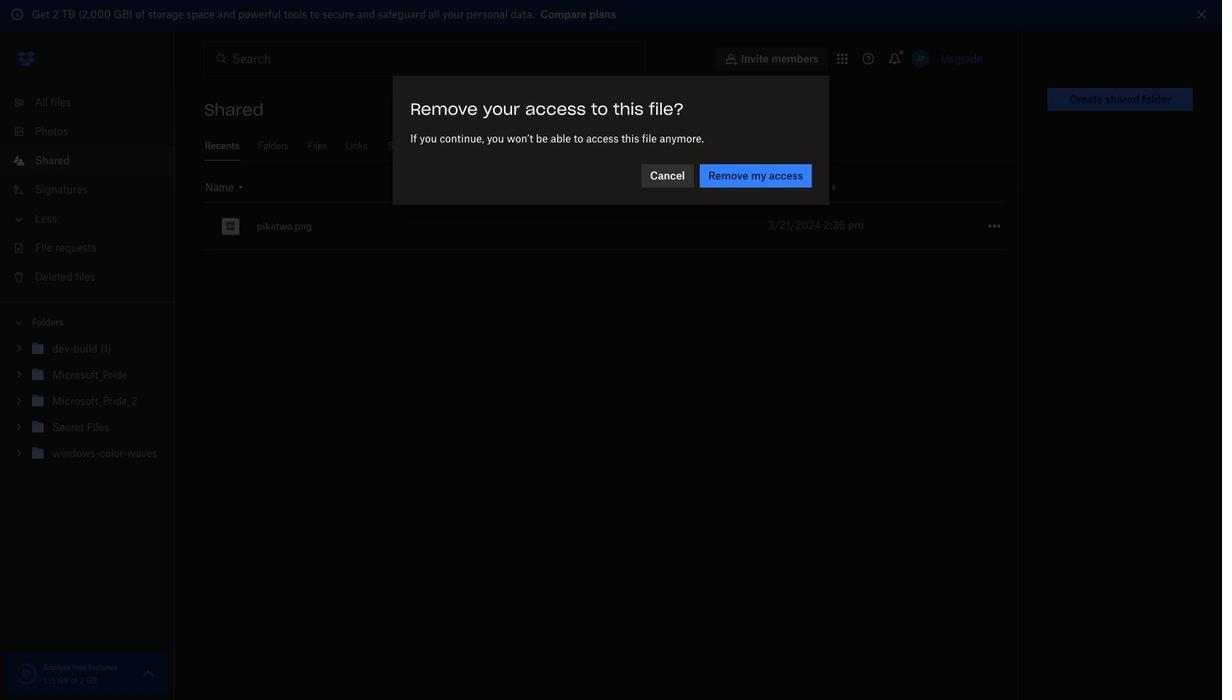 Task type: locate. For each thing, give the bounding box(es) containing it.
quota usage progress bar
[[15, 663, 38, 686]]

pikatwo.png image
[[216, 211, 245, 241]]

list item
[[0, 146, 175, 175]]

tab list
[[205, 131, 1018, 160]]

list
[[0, 79, 175, 302]]

alert
[[0, 0, 1223, 29]]

less image
[[12, 212, 26, 227]]

group
[[0, 333, 175, 478]]



Task type: vqa. For each thing, say whether or not it's contained in the screenshot.
Dropbox 'ICON'
yes



Task type: describe. For each thing, give the bounding box(es) containing it.
remove your access to this file? dialog
[[393, 76, 830, 207]]

dropbox image
[[12, 44, 41, 73]]



